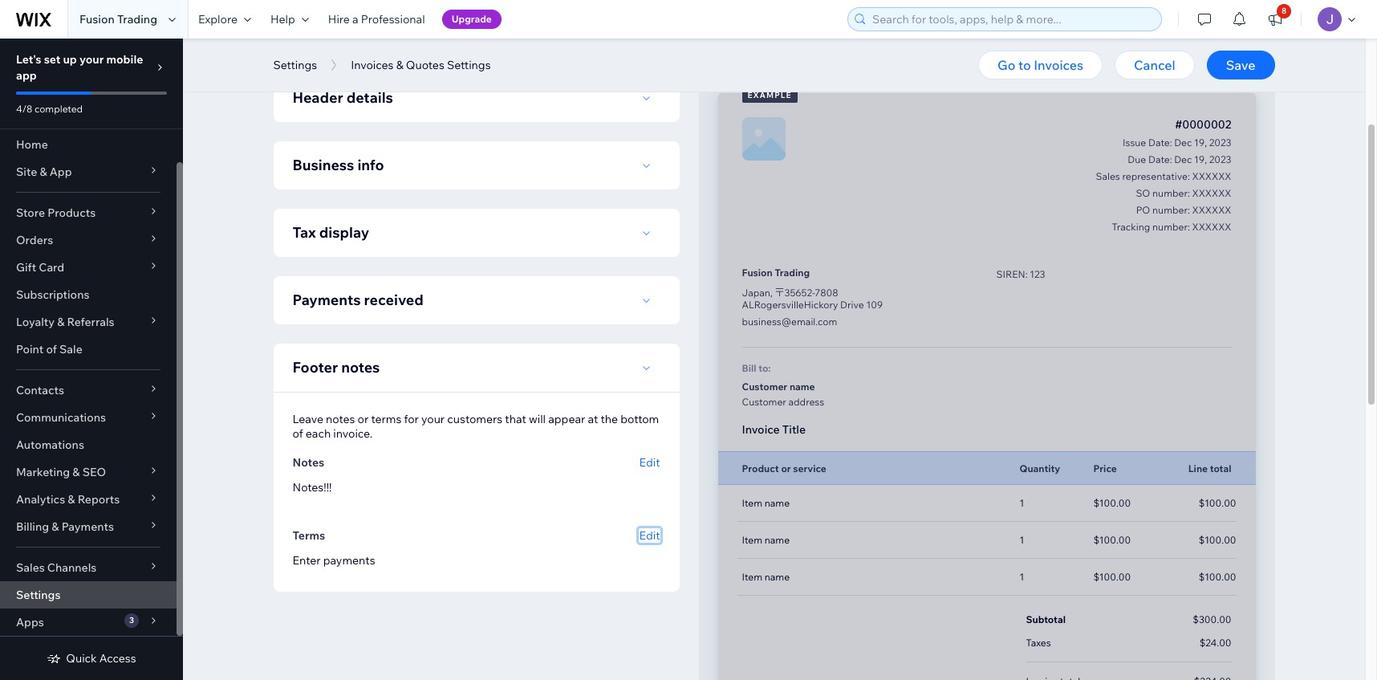Task type: locate. For each thing, give the bounding box(es) containing it.
settings for settings link
[[16, 588, 61, 602]]

or left service
[[782, 462, 791, 474]]

products
[[48, 206, 96, 220]]

trading for fusion trading
[[117, 12, 157, 26]]

info
[[358, 156, 384, 174]]

go to invoices button
[[979, 51, 1103, 79]]

2 2023 from the top
[[1210, 153, 1232, 165]]

notes right leave
[[326, 412, 355, 426]]

upgrade button
[[442, 10, 502, 29]]

reports
[[78, 492, 120, 507]]

0 vertical spatial payments
[[293, 291, 361, 309]]

1 vertical spatial payments
[[62, 520, 114, 534]]

1 vertical spatial trading
[[775, 267, 810, 279]]

payments down analytics & reports "dropdown button"
[[62, 520, 114, 534]]

0 vertical spatial edit
[[640, 455, 660, 470]]

settings down customize
[[273, 58, 317, 72]]

edit
[[640, 455, 660, 470], [640, 528, 660, 543]]

of up notes
[[293, 426, 303, 441]]

& down 'appears' at the left of the page
[[396, 58, 404, 72]]

1 vertical spatial 2023
[[1210, 153, 1232, 165]]

invoice
[[742, 422, 780, 437]]

1 edit button from the top
[[640, 455, 660, 470]]

trading up mobile
[[117, 12, 157, 26]]

& right "billing"
[[52, 520, 59, 534]]

0 horizontal spatial each
[[306, 426, 331, 441]]

marketing & seo button
[[0, 459, 177, 486]]

2 item from the top
[[742, 534, 763, 546]]

0 vertical spatial customer
[[742, 381, 788, 393]]

your right up
[[79, 52, 104, 67]]

8 button
[[1258, 0, 1294, 39]]

dec
[[1175, 137, 1193, 149], [1175, 153, 1193, 165]]

1 date: from the top
[[1149, 137, 1173, 149]]

dec down #0000002
[[1175, 137, 1193, 149]]

fusion trading japan, 〒35652-7808 alrogersvillehickory drive 109 business@email.com
[[742, 267, 883, 328]]

0 vertical spatial or
[[358, 412, 369, 426]]

1 vertical spatial notes
[[326, 412, 355, 426]]

0 vertical spatial trading
[[117, 12, 157, 26]]

sales left representative:
[[1097, 170, 1121, 182]]

notes for leave
[[326, 412, 355, 426]]

settings for settings 'button'
[[273, 58, 317, 72]]

2 vertical spatial number:
[[1153, 221, 1191, 233]]

& inside button
[[396, 58, 404, 72]]

2 horizontal spatial your
[[570, 37, 597, 53]]

1 horizontal spatial invoices
[[1034, 57, 1084, 73]]

1 19, from the top
[[1195, 137, 1208, 149]]

trading up 〒35652-
[[775, 267, 810, 279]]

1 vertical spatial item name
[[742, 534, 790, 546]]

point
[[16, 342, 44, 357]]

header details
[[293, 88, 393, 107]]

affect
[[829, 37, 863, 53]]

1 horizontal spatial your
[[422, 412, 445, 426]]

sales down "billing"
[[16, 561, 45, 575]]

0 vertical spatial fusion
[[79, 12, 115, 26]]

invoices inside 'button'
[[1034, 57, 1084, 73]]

0 vertical spatial dec
[[1175, 137, 1193, 149]]

3 1 from the top
[[1020, 571, 1025, 583]]

2 vertical spatial 1
[[1020, 571, 1025, 583]]

point of sale
[[16, 342, 83, 357]]

billing
[[16, 520, 49, 534]]

apps
[[16, 615, 44, 630]]

1 vertical spatial edit
[[640, 528, 660, 543]]

1 vertical spatial customer
[[742, 396, 787, 408]]

each right on
[[442, 37, 471, 53]]

what
[[340, 37, 369, 53]]

quick access
[[66, 651, 136, 666]]

access
[[99, 651, 136, 666]]

2 edit from the top
[[640, 528, 660, 543]]

sidebar element
[[0, 39, 183, 680]]

1
[[1020, 497, 1025, 509], [1020, 534, 1025, 546], [1020, 571, 1025, 583]]

0 horizontal spatial invoices
[[351, 58, 394, 72]]

1 vertical spatial edit button
[[640, 528, 660, 543]]

1 horizontal spatial or
[[782, 462, 791, 474]]

3 number: from the top
[[1153, 221, 1191, 233]]

each inside leave notes or terms for your customers that will appear at the bottom of each invoice.
[[306, 426, 331, 441]]

1 horizontal spatial settings
[[273, 58, 317, 72]]

0 vertical spatial of
[[46, 342, 57, 357]]

19,
[[1195, 137, 1208, 149], [1195, 153, 1208, 165]]

2 vertical spatial item name
[[742, 571, 790, 583]]

let's
[[16, 52, 41, 67]]

1 vertical spatial of
[[293, 426, 303, 441]]

notes
[[293, 455, 325, 470]]

1 vertical spatial will
[[529, 412, 546, 426]]

& for loyalty & referrals
[[57, 315, 65, 329]]

customers
[[448, 412, 503, 426]]

date: up representative:
[[1149, 153, 1173, 165]]

& left "reports"
[[68, 492, 75, 507]]

customer down to:
[[742, 381, 788, 393]]

default
[[600, 37, 642, 53]]

name
[[790, 381, 816, 393], [765, 497, 790, 509], [765, 534, 790, 546], [765, 571, 790, 583]]

for
[[404, 412, 419, 426]]

1 horizontal spatial sales
[[1097, 170, 1121, 182]]

each up notes
[[306, 426, 331, 441]]

settings inside settings 'button'
[[273, 58, 317, 72]]

xxxxxx
[[1193, 170, 1232, 182], [1193, 187, 1232, 199], [1193, 204, 1232, 216], [1193, 221, 1232, 233]]

0 horizontal spatial trading
[[117, 12, 157, 26]]

explore
[[198, 12, 238, 26]]

settings up apps
[[16, 588, 61, 602]]

or inside leave notes or terms for your customers that will appear at the bottom of each invoice.
[[358, 412, 369, 426]]

site & app
[[16, 165, 72, 179]]

gift
[[16, 260, 36, 275]]

number:
[[1153, 187, 1191, 199], [1153, 204, 1191, 216], [1153, 221, 1191, 233]]

item name
[[742, 497, 790, 509], [742, 534, 790, 546], [742, 571, 790, 583]]

customer up 'invoice'
[[742, 396, 787, 408]]

1 vertical spatial each
[[306, 426, 331, 441]]

1 vertical spatial number:
[[1153, 204, 1191, 216]]

help
[[271, 12, 295, 26]]

issued
[[882, 37, 921, 53]]

0 horizontal spatial settings
[[16, 588, 61, 602]]

invoices right "to" at the right top
[[1034, 57, 1084, 73]]

hire a professional
[[328, 12, 425, 26]]

& right loyalty
[[57, 315, 65, 329]]

quick
[[66, 651, 97, 666]]

0 horizontal spatial fusion
[[79, 12, 115, 26]]

4/8 completed
[[16, 103, 83, 115]]

date: right issue
[[1149, 137, 1173, 149]]

will right that
[[529, 412, 546, 426]]

or
[[358, 412, 369, 426], [782, 462, 791, 474]]

leave notes or terms for your customers that will appear at the bottom of each invoice.
[[293, 412, 659, 441]]

notes inside leave notes or terms for your customers that will appear at the bottom of each invoice.
[[326, 412, 355, 426]]

your inside leave notes or terms for your customers that will appear at the bottom of each invoice.
[[422, 412, 445, 426]]

0 horizontal spatial of
[[46, 342, 57, 357]]

settings down invoice
[[447, 58, 491, 72]]

edit
[[544, 37, 567, 53]]

will inside leave notes or terms for your customers that will appear at the bottom of each invoice.
[[529, 412, 546, 426]]

fusion trading
[[79, 12, 157, 26]]

and
[[518, 37, 541, 53]]

1 horizontal spatial fusion
[[742, 267, 773, 279]]

settings
[[273, 58, 317, 72], [447, 58, 491, 72], [16, 588, 61, 602]]

business
[[293, 156, 354, 174]]

of inside "link"
[[46, 342, 57, 357]]

& left seo
[[73, 465, 80, 479]]

notes
[[341, 358, 380, 377], [326, 412, 355, 426]]

number: right tracking at the top right of the page
[[1153, 221, 1191, 233]]

1 vertical spatial 19,
[[1195, 153, 1208, 165]]

0 vertical spatial sales
[[1097, 170, 1121, 182]]

sales channels
[[16, 561, 97, 575]]

japan,
[[742, 287, 773, 299]]

of left sale at the bottom left of page
[[46, 342, 57, 357]]

store
[[16, 206, 45, 220]]

go to invoices
[[998, 57, 1084, 73]]

trading inside fusion trading japan, 〒35652-7808 alrogersvillehickory drive 109 business@email.com
[[775, 267, 810, 279]]

0 vertical spatial 1
[[1020, 497, 1025, 509]]

customer
[[742, 381, 788, 393], [742, 396, 787, 408]]

0 horizontal spatial payments
[[62, 520, 114, 534]]

& for marketing & seo
[[73, 465, 80, 479]]

0 horizontal spatial sales
[[16, 561, 45, 575]]

payments received
[[293, 291, 424, 309]]

2 vertical spatial item
[[742, 571, 763, 583]]

0 vertical spatial date:
[[1149, 137, 1173, 149]]

settings link
[[0, 581, 177, 609]]

of
[[46, 342, 57, 357], [293, 426, 303, 441]]

settings inside settings link
[[16, 588, 61, 602]]

1 horizontal spatial trading
[[775, 267, 810, 279]]

completed
[[34, 103, 83, 115]]

header
[[293, 88, 343, 107]]

hire
[[328, 12, 350, 26]]

1 vertical spatial sales
[[16, 561, 45, 575]]

will right here
[[806, 37, 826, 53]]

fusion inside fusion trading japan, 〒35652-7808 alrogersvillehickory drive 109 business@email.com
[[742, 267, 773, 279]]

line
[[1189, 462, 1209, 474]]

to:
[[759, 362, 771, 374]]

your right for
[[422, 412, 445, 426]]

3 xxxxxx from the top
[[1193, 204, 1232, 216]]

point of sale link
[[0, 336, 177, 363]]

2 horizontal spatial settings
[[447, 58, 491, 72]]

1 2023 from the top
[[1210, 137, 1232, 149]]

1 vertical spatial 1
[[1020, 534, 1025, 546]]

& inside popup button
[[40, 165, 47, 179]]

$24.00
[[1200, 637, 1232, 649]]

or left terms
[[358, 412, 369, 426]]

name inside bill to: customer name customer address
[[790, 381, 816, 393]]

date:
[[1149, 137, 1173, 149], [1149, 153, 1173, 165]]

0 vertical spatial will
[[806, 37, 826, 53]]

0 vertical spatial 2023
[[1210, 137, 1232, 149]]

your right edit
[[570, 37, 597, 53]]

subscriptions
[[16, 287, 90, 302]]

of inside leave notes or terms for your customers that will appear at the bottom of each invoice.
[[293, 426, 303, 441]]

payments left received
[[293, 291, 361, 309]]

0 vertical spatial item
[[742, 497, 763, 509]]

1 vertical spatial date:
[[1149, 153, 1173, 165]]

1 vertical spatial or
[[782, 462, 791, 474]]

dec up representative:
[[1175, 153, 1193, 165]]

2 19, from the top
[[1195, 153, 1208, 165]]

0 vertical spatial number:
[[1153, 187, 1191, 199]]

fusion
[[79, 12, 115, 26], [742, 267, 773, 279]]

2023
[[1210, 137, 1232, 149], [1210, 153, 1232, 165]]

fusion up japan,
[[742, 267, 773, 279]]

0 horizontal spatial will
[[529, 412, 546, 426]]

bill to: customer name customer address
[[742, 362, 825, 408]]

notes for footer
[[341, 358, 380, 377]]

the
[[601, 412, 618, 426]]

notes right footer
[[341, 358, 380, 377]]

number: right po
[[1153, 204, 1191, 216]]

0 vertical spatial item name
[[742, 497, 790, 509]]

#0000002
[[1176, 117, 1232, 132]]

0 horizontal spatial your
[[79, 52, 104, 67]]

2 customer from the top
[[742, 396, 787, 408]]

0 vertical spatial 19,
[[1195, 137, 1208, 149]]

1 vertical spatial dec
[[1175, 153, 1193, 165]]

1 vertical spatial fusion
[[742, 267, 773, 279]]

fusion up mobile
[[79, 12, 115, 26]]

number: down representative:
[[1153, 187, 1191, 199]]

0 vertical spatial edit button
[[640, 455, 660, 470]]

1 horizontal spatial of
[[293, 426, 303, 441]]

2 edit button from the top
[[640, 528, 660, 543]]

fusion for fusion trading
[[79, 12, 115, 26]]

& left the future
[[924, 37, 932, 53]]

invoices down 'what'
[[351, 58, 394, 72]]

& right site in the left of the page
[[40, 165, 47, 179]]

terms
[[371, 412, 402, 426]]

0 horizontal spatial or
[[358, 412, 369, 426]]

product or service
[[742, 462, 827, 474]]

0 vertical spatial notes
[[341, 358, 380, 377]]

1 horizontal spatial will
[[806, 37, 826, 53]]

so
[[1137, 187, 1151, 199]]

subscriptions link
[[0, 281, 177, 308]]

here
[[776, 37, 803, 53]]

1 vertical spatial item
[[742, 534, 763, 546]]

0 vertical spatial each
[[442, 37, 471, 53]]



Task type: describe. For each thing, give the bounding box(es) containing it.
total
[[1211, 462, 1232, 474]]

1 dec from the top
[[1175, 137, 1193, 149]]

line total
[[1189, 462, 1232, 474]]

details
[[347, 88, 393, 107]]

sale
[[59, 342, 83, 357]]

future
[[935, 37, 972, 53]]

payments inside "dropdown button"
[[62, 520, 114, 534]]

2 number: from the top
[[1153, 204, 1191, 216]]

1 customer from the top
[[742, 381, 788, 393]]

1 edit from the top
[[640, 455, 660, 470]]

bottom
[[621, 412, 659, 426]]

analytics & reports
[[16, 492, 120, 507]]

service
[[794, 462, 827, 474]]

& for billing & payments
[[52, 520, 59, 534]]

fusion for fusion trading japan, 〒35652-7808 alrogersvillehickory drive 109 business@email.com
[[742, 267, 773, 279]]

product
[[742, 462, 780, 474]]

gift card button
[[0, 254, 177, 281]]

siren: 123
[[997, 268, 1046, 280]]

analytics
[[16, 492, 65, 507]]

loyalty
[[16, 315, 55, 329]]

address
[[789, 396, 825, 408]]

set
[[44, 52, 61, 67]]

1 horizontal spatial payments
[[293, 291, 361, 309]]

& for analytics & reports
[[68, 492, 75, 507]]

2 date: from the top
[[1149, 153, 1173, 165]]

orders
[[16, 233, 53, 247]]

site
[[16, 165, 37, 179]]

1 item from the top
[[742, 497, 763, 509]]

loyalty & referrals button
[[0, 308, 177, 336]]

1 item name from the top
[[742, 497, 790, 509]]

store products button
[[0, 199, 177, 226]]

3 item from the top
[[742, 571, 763, 583]]

subtotal
[[1027, 614, 1066, 626]]

enter
[[293, 553, 321, 568]]

due
[[1128, 153, 1147, 165]]

customize
[[273, 37, 337, 53]]

save button
[[1207, 51, 1276, 79]]

example
[[748, 90, 792, 100]]

orders button
[[0, 226, 177, 254]]

channels
[[47, 561, 97, 575]]

3
[[129, 615, 134, 626]]

terms
[[293, 528, 325, 543]]

mobile
[[106, 52, 143, 67]]

109
[[867, 299, 883, 311]]

footer
[[293, 358, 338, 377]]

2 item name from the top
[[742, 534, 790, 546]]

referrals
[[67, 315, 115, 329]]

app
[[50, 165, 72, 179]]

changes
[[683, 37, 737, 53]]

settings inside the invoices & quotes settings button
[[447, 58, 491, 72]]

4/8
[[16, 103, 32, 115]]

sales inside #0000002 issue date: dec 19, 2023 due date: dec 19, 2023 sales representative: xxxxxx so number: xxxxxx po number: xxxxxx tracking number: xxxxxx
[[1097, 170, 1121, 182]]

home link
[[0, 131, 177, 158]]

payments
[[323, 553, 375, 568]]

your inside let's set up your mobile app
[[79, 52, 104, 67]]

2 dec from the top
[[1175, 153, 1193, 165]]

3 item name from the top
[[742, 571, 790, 583]]

taxes
[[1027, 637, 1052, 649]]

& for invoices & quotes settings
[[396, 58, 404, 72]]

at
[[588, 412, 599, 426]]

1 number: from the top
[[1153, 187, 1191, 199]]

po
[[1137, 204, 1151, 216]]

contacts button
[[0, 377, 177, 404]]

invoices & quotes settings
[[351, 58, 491, 72]]

help button
[[261, 0, 319, 39]]

Search for tools, apps, help & more... field
[[868, 8, 1157, 31]]

made
[[739, 37, 774, 53]]

automations
[[16, 438, 84, 452]]

on
[[423, 37, 439, 53]]

that
[[505, 412, 527, 426]]

leave
[[293, 412, 324, 426]]

2 1 from the top
[[1020, 534, 1025, 546]]

2 xxxxxx from the top
[[1193, 187, 1232, 199]]

1 1 from the top
[[1020, 497, 1025, 509]]

billing & payments button
[[0, 513, 177, 540]]

1 xxxxxx from the top
[[1193, 170, 1232, 182]]

let's set up your mobile app
[[16, 52, 143, 83]]

marketing
[[16, 465, 70, 479]]

7808
[[815, 287, 839, 299]]

hire a professional link
[[319, 0, 435, 39]]

trading for fusion trading japan, 〒35652-7808 alrogersvillehickory drive 109 business@email.com
[[775, 267, 810, 279]]

title
[[783, 422, 806, 437]]

contacts
[[16, 383, 64, 397]]

business@email.com
[[742, 316, 838, 328]]

footer notes
[[293, 358, 380, 377]]

billing & payments
[[16, 520, 114, 534]]

customize what appears on each invoice and edit your default email. changes made here will affect all issued & future invoices.
[[273, 37, 1026, 53]]

store products
[[16, 206, 96, 220]]

display
[[319, 223, 369, 242]]

seo
[[82, 465, 106, 479]]

analytics & reports button
[[0, 486, 177, 513]]

invoices & quotes settings button
[[343, 53, 499, 77]]

invoice title
[[742, 422, 806, 437]]

a
[[353, 12, 359, 26]]

marketing & seo
[[16, 465, 106, 479]]

up
[[63, 52, 77, 67]]

siren:
[[997, 268, 1028, 280]]

received
[[364, 291, 424, 309]]

tax
[[293, 223, 316, 242]]

professional
[[361, 12, 425, 26]]

$300.00
[[1194, 614, 1232, 626]]

site & app button
[[0, 158, 177, 185]]

#0000002 issue date: dec 19, 2023 due date: dec 19, 2023 sales representative: xxxxxx so number: xxxxxx po number: xxxxxx tracking number: xxxxxx
[[1097, 117, 1232, 233]]

cancel
[[1135, 57, 1176, 73]]

sales inside dropdown button
[[16, 561, 45, 575]]

quantity
[[1020, 462, 1061, 474]]

1 horizontal spatial each
[[442, 37, 471, 53]]

4 xxxxxx from the top
[[1193, 221, 1232, 233]]

invoices inside button
[[351, 58, 394, 72]]

loyalty & referrals
[[16, 315, 115, 329]]

& for site & app
[[40, 165, 47, 179]]



Task type: vqa. For each thing, say whether or not it's contained in the screenshot.
TOTAL
yes



